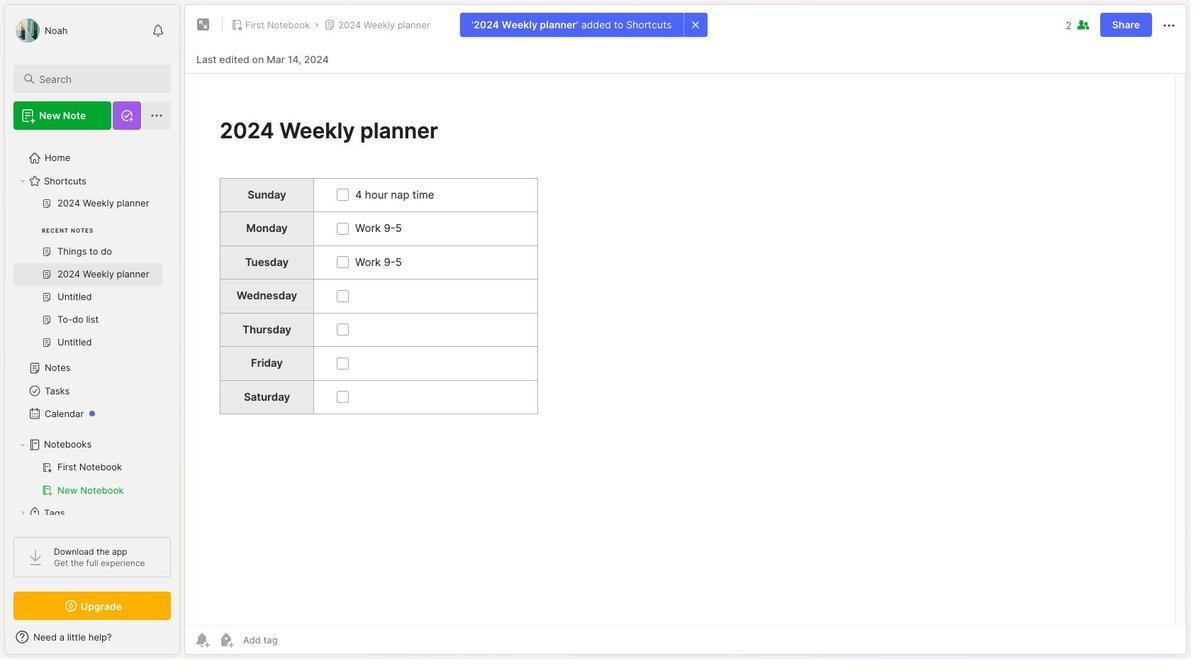 Task type: locate. For each thing, give the bounding box(es) containing it.
Add tag field
[[242, 634, 349, 646]]

0 vertical spatial group
[[13, 192, 162, 363]]

1 vertical spatial group
[[13, 456, 162, 502]]

More actions field
[[1161, 16, 1178, 34]]

more actions image
[[1161, 17, 1178, 34]]

Account field
[[13, 16, 68, 45]]

1 group from the top
[[13, 192, 162, 363]]

add tag image
[[218, 631, 235, 648]]

None search field
[[39, 70, 158, 87]]

expand tags image
[[18, 509, 27, 517]]

group
[[13, 192, 162, 363], [13, 456, 162, 502]]

tree
[[5, 138, 179, 578]]



Task type: describe. For each thing, give the bounding box(es) containing it.
Note Editor text field
[[185, 73, 1187, 625]]

Search text field
[[39, 72, 158, 86]]

WHAT'S NEW field
[[5, 626, 179, 648]]

note window element
[[184, 4, 1188, 658]]

main element
[[0, 0, 184, 659]]

2 group from the top
[[13, 456, 162, 502]]

expand notebooks image
[[18, 441, 27, 449]]

tree inside main element
[[5, 138, 179, 578]]

add a reminder image
[[194, 631, 211, 648]]

none search field inside main element
[[39, 70, 158, 87]]

expand note image
[[195, 16, 212, 33]]

click to collapse image
[[179, 633, 190, 650]]



Task type: vqa. For each thing, say whether or not it's contained in the screenshot.
1st GROUP from the top
yes



